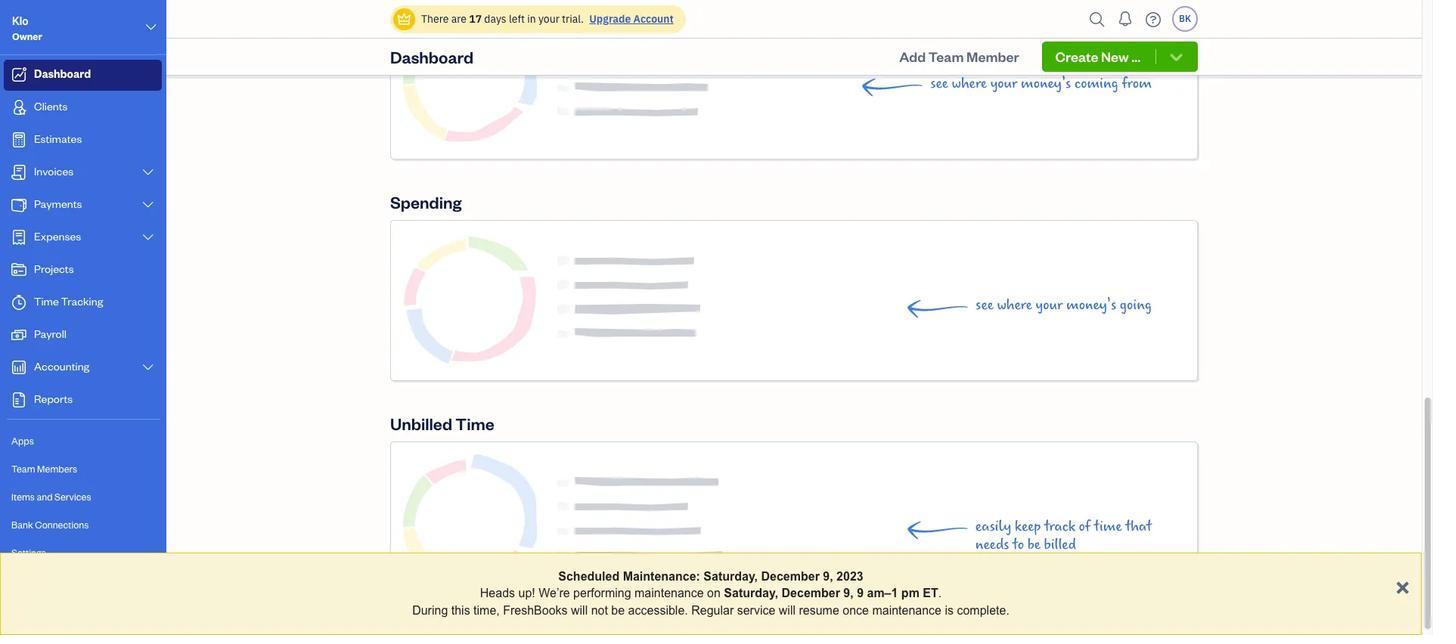 Task type: vqa. For each thing, say whether or not it's contained in the screenshot.
Choose a Business
no



Task type: describe. For each thing, give the bounding box(es) containing it.
time tracking
[[34, 294, 103, 309]]

expense image
[[10, 230, 28, 245]]

1 vertical spatial december
[[782, 587, 840, 600]]

et
[[923, 587, 939, 600]]

this
[[451, 604, 470, 617]]

needs
[[976, 537, 1010, 554]]

your for see where your money's going
[[1036, 297, 1063, 314]]

items and services
[[11, 491, 91, 503]]

chevron large down image for expenses
[[141, 231, 155, 244]]

create
[[1056, 48, 1099, 65]]

…
[[1132, 48, 1141, 65]]

be inside easily keep track of time that needs to be billed
[[1028, 537, 1041, 554]]

to
[[1013, 537, 1024, 554]]

upgrade
[[589, 12, 631, 26]]

apps
[[11, 435, 34, 447]]

× button
[[1396, 572, 1410, 600]]

1 will from the left
[[571, 604, 588, 617]]

dashboard link
[[4, 60, 162, 91]]

once
[[843, 604, 869, 617]]

team members link
[[4, 456, 162, 483]]

add team member
[[900, 48, 1020, 65]]

maintenance:
[[623, 570, 700, 583]]

pm
[[902, 587, 920, 600]]

and
[[37, 491, 53, 503]]

time tracking link
[[4, 287, 162, 319]]

add
[[900, 48, 926, 65]]

chevron large down image for accounting
[[141, 362, 155, 374]]

bank
[[11, 519, 33, 531]]

connections
[[35, 519, 89, 531]]

clients link
[[4, 92, 162, 123]]

main element
[[0, 0, 204, 635]]

new
[[1102, 48, 1129, 65]]

account
[[634, 12, 674, 26]]

1 horizontal spatial 9,
[[844, 587, 854, 600]]

billed
[[1044, 537, 1076, 554]]

create new …
[[1056, 48, 1141, 65]]

we're
[[539, 587, 570, 600]]

invoice image
[[10, 165, 28, 180]]

of
[[1079, 519, 1091, 536]]

estimates link
[[4, 125, 162, 156]]

projects
[[34, 262, 74, 276]]

payment image
[[10, 197, 28, 213]]

up!
[[519, 587, 535, 600]]

clients
[[34, 99, 68, 113]]

time,
[[474, 604, 500, 617]]

items and services link
[[4, 484, 162, 511]]

payroll
[[34, 327, 67, 341]]

regular
[[692, 604, 734, 617]]

chevron large down image for invoices
[[141, 166, 155, 179]]

freshbooks image
[[71, 611, 95, 629]]

9
[[857, 587, 864, 600]]

performing
[[574, 587, 631, 600]]

unbilled time
[[390, 413, 495, 435]]

client image
[[10, 100, 28, 115]]

chevron large down image
[[141, 199, 155, 211]]

there are 17 days left in your trial. upgrade account
[[421, 12, 674, 26]]

your for see where your money's coming from
[[991, 75, 1018, 93]]

where for see where your money's going
[[997, 297, 1033, 314]]

during
[[412, 604, 448, 617]]

tracking
[[61, 294, 103, 309]]

service
[[737, 604, 776, 617]]

coming
[[1075, 75, 1119, 93]]

time inside main element
[[34, 294, 59, 309]]

keep
[[1015, 519, 1041, 536]]

owner
[[12, 30, 42, 42]]

1 horizontal spatial maintenance
[[873, 604, 942, 617]]

left
[[509, 12, 525, 26]]

×
[[1396, 572, 1410, 600]]

reports link
[[4, 385, 162, 416]]

0 vertical spatial december
[[761, 570, 820, 583]]

upgrade account link
[[586, 12, 674, 26]]

members
[[37, 463, 77, 475]]

go to help image
[[1142, 8, 1166, 31]]

where for see where your money's coming from
[[952, 75, 987, 93]]

invoices link
[[4, 157, 162, 188]]

payments
[[34, 197, 82, 211]]

that
[[1126, 519, 1152, 536]]

items
[[11, 491, 35, 503]]

money's for coming
[[1021, 75, 1072, 93]]



Task type: locate. For each thing, give the bounding box(es) containing it.
0 horizontal spatial will
[[571, 604, 588, 617]]

0 horizontal spatial your
[[539, 12, 560, 26]]

klo owner
[[12, 14, 42, 42]]

0 vertical spatial time
[[34, 294, 59, 309]]

time right timer 'icon'
[[34, 294, 59, 309]]

expenses link
[[4, 222, 162, 253]]

maintenance down maintenance:
[[635, 587, 704, 600]]

project image
[[10, 263, 28, 278]]

team members
[[11, 463, 77, 475]]

see where your money's going
[[976, 297, 1152, 314]]

0 vertical spatial maintenance
[[635, 587, 704, 600]]

be right to
[[1028, 537, 1041, 554]]

resume
[[799, 604, 840, 617]]

9, left 9
[[844, 587, 854, 600]]

.
[[939, 587, 942, 600]]

dashboard image
[[10, 67, 28, 82]]

see where your money's coming from
[[931, 75, 1152, 93]]

going
[[1120, 297, 1152, 314]]

chevron large down image
[[144, 18, 158, 36], [141, 166, 155, 179], [141, 231, 155, 244], [141, 362, 155, 374]]

0 horizontal spatial maintenance
[[635, 587, 704, 600]]

1 vertical spatial see
[[976, 297, 994, 314]]

heads
[[480, 587, 515, 600]]

1 horizontal spatial be
[[1028, 537, 1041, 554]]

0 horizontal spatial where
[[952, 75, 987, 93]]

accounting link
[[4, 353, 162, 384]]

team up items
[[11, 463, 35, 475]]

1 vertical spatial saturday,
[[724, 587, 779, 600]]

0 vertical spatial team
[[929, 48, 964, 65]]

2 vertical spatial your
[[1036, 297, 1063, 314]]

time
[[34, 294, 59, 309], [456, 413, 495, 435]]

1 vertical spatial maintenance
[[873, 604, 942, 617]]

0 horizontal spatial team
[[11, 463, 35, 475]]

where
[[952, 75, 987, 93], [997, 297, 1033, 314]]

money image
[[10, 328, 28, 343]]

money's down create
[[1021, 75, 1072, 93]]

team inside 'link'
[[11, 463, 35, 475]]

× dialog
[[0, 553, 1422, 635]]

dashboard
[[390, 46, 474, 67], [34, 67, 91, 81]]

chart image
[[10, 360, 28, 375]]

track
[[1045, 519, 1076, 536]]

2 will from the left
[[779, 604, 796, 617]]

unbilled
[[390, 413, 452, 435]]

dashboard down there
[[390, 46, 474, 67]]

settings link
[[4, 540, 162, 567]]

timer image
[[10, 295, 28, 310]]

apps link
[[4, 428, 162, 455]]

will
[[571, 604, 588, 617], [779, 604, 796, 617]]

team
[[929, 48, 964, 65], [11, 463, 35, 475]]

spending
[[390, 192, 462, 213]]

will right the service
[[779, 604, 796, 617]]

invoices
[[34, 164, 74, 179]]

1 vertical spatial where
[[997, 297, 1033, 314]]

add team member button
[[886, 42, 1033, 72]]

1 vertical spatial time
[[456, 413, 495, 435]]

team inside button
[[929, 48, 964, 65]]

expenses
[[34, 229, 81, 244]]

0 vertical spatial see
[[931, 75, 949, 93]]

projects link
[[4, 255, 162, 286]]

saturday, up the service
[[724, 587, 779, 600]]

klo
[[12, 14, 28, 28]]

0 horizontal spatial be
[[612, 604, 625, 617]]

1 horizontal spatial see
[[976, 297, 994, 314]]

1 horizontal spatial dashboard
[[390, 46, 474, 67]]

crown image
[[396, 11, 412, 27]]

see for see where your money's going
[[976, 297, 994, 314]]

dashboard up clients
[[34, 67, 91, 81]]

chevron large down image inside "expenses" link
[[141, 231, 155, 244]]

0 horizontal spatial dashboard
[[34, 67, 91, 81]]

1 vertical spatial money's
[[1067, 297, 1117, 314]]

on
[[707, 587, 721, 600]]

notifications image
[[1114, 4, 1138, 34]]

2023
[[837, 570, 864, 583]]

9,
[[823, 570, 833, 583], [844, 587, 854, 600]]

in
[[527, 12, 536, 26]]

bank connections link
[[4, 512, 162, 539]]

accessible.
[[628, 604, 688, 617]]

1 horizontal spatial team
[[929, 48, 964, 65]]

freshbooks
[[503, 604, 568, 617]]

0 vertical spatial be
[[1028, 537, 1041, 554]]

time
[[1095, 519, 1122, 536]]

0 horizontal spatial see
[[931, 75, 949, 93]]

be right not
[[612, 604, 625, 617]]

payroll link
[[4, 320, 162, 351]]

complete.
[[957, 604, 1010, 617]]

see
[[931, 75, 949, 93], [976, 297, 994, 314]]

1 vertical spatial team
[[11, 463, 35, 475]]

trial.
[[562, 12, 584, 26]]

from
[[1122, 75, 1152, 93]]

maintenance
[[635, 587, 704, 600], [873, 604, 942, 617]]

1 horizontal spatial will
[[779, 604, 796, 617]]

estimates
[[34, 132, 82, 146]]

1 vertical spatial be
[[612, 604, 625, 617]]

be inside "scheduled maintenance: saturday, december 9, 2023 heads up! we're performing maintenance on saturday, december 9, 9 am–1 pm et . during this time, freshbooks will not be accessible. regular service will resume once maintenance is complete."
[[612, 604, 625, 617]]

estimate image
[[10, 132, 28, 148]]

am–1
[[867, 587, 898, 600]]

money's
[[1021, 75, 1072, 93], [1067, 297, 1117, 314]]

there
[[421, 12, 449, 26]]

will left not
[[571, 604, 588, 617]]

easily keep track of time that needs to be billed
[[976, 519, 1152, 554]]

money's for going
[[1067, 297, 1117, 314]]

17
[[469, 12, 482, 26]]

0 horizontal spatial time
[[34, 294, 59, 309]]

is
[[945, 604, 954, 617]]

2 horizontal spatial your
[[1036, 297, 1063, 314]]

settings
[[11, 547, 46, 559]]

saturday, up on
[[704, 570, 758, 583]]

1 vertical spatial your
[[991, 75, 1018, 93]]

1 horizontal spatial time
[[456, 413, 495, 435]]

days
[[484, 12, 507, 26]]

1 vertical spatial 9,
[[844, 587, 854, 600]]

maintenance down pm
[[873, 604, 942, 617]]

are
[[451, 12, 467, 26]]

be
[[1028, 537, 1041, 554], [612, 604, 625, 617]]

time right unbilled
[[456, 413, 495, 435]]

money's left "going"
[[1067, 297, 1117, 314]]

chevron large down image inside invoices link
[[141, 166, 155, 179]]

accounting
[[34, 359, 89, 374]]

create new … button
[[1042, 42, 1198, 72]]

december
[[761, 570, 820, 583], [782, 587, 840, 600]]

see for see where your money's coming from
[[931, 75, 949, 93]]

0 vertical spatial money's
[[1021, 75, 1072, 93]]

0 vertical spatial where
[[952, 75, 987, 93]]

bk button
[[1173, 6, 1198, 32]]

report image
[[10, 393, 28, 408]]

not
[[591, 604, 608, 617]]

bank connections
[[11, 519, 89, 531]]

easily
[[976, 519, 1012, 536]]

team right add
[[929, 48, 964, 65]]

scheduled
[[559, 570, 620, 583]]

search image
[[1086, 8, 1110, 31]]

9, left 2023
[[823, 570, 833, 583]]

services
[[55, 491, 91, 503]]

0 horizontal spatial 9,
[[823, 570, 833, 583]]

member
[[967, 48, 1020, 65]]

0 vertical spatial 9,
[[823, 570, 833, 583]]

chevrondown image
[[1168, 49, 1185, 64]]

0 vertical spatial your
[[539, 12, 560, 26]]

0 vertical spatial saturday,
[[704, 570, 758, 583]]

reports
[[34, 392, 73, 406]]

dashboard inside main element
[[34, 67, 91, 81]]

payments link
[[4, 190, 162, 221]]

1 horizontal spatial your
[[991, 75, 1018, 93]]

1 horizontal spatial where
[[997, 297, 1033, 314]]



